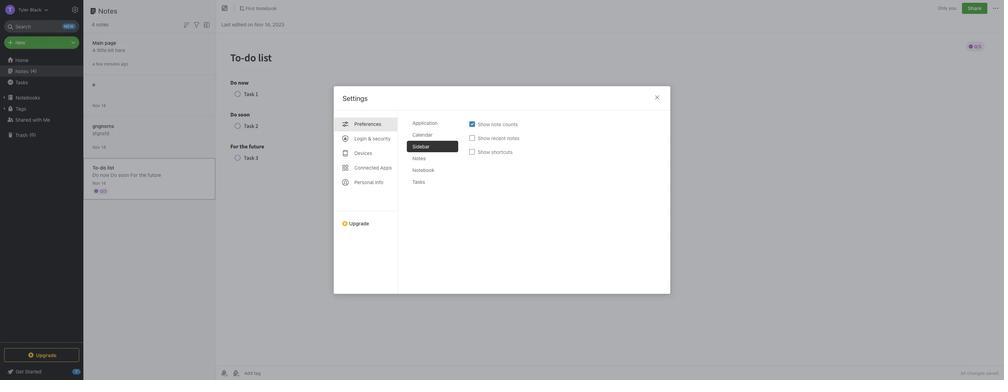 Task type: locate. For each thing, give the bounding box(es) containing it.
notes up main page
[[96, 22, 109, 27]]

1 vertical spatial nov 14
[[92, 145, 106, 150]]

4 up main
[[92, 22, 95, 27]]

show right show recent notes option
[[478, 135, 490, 141]]

1 horizontal spatial tab list
[[407, 117, 464, 294]]

0 vertical spatial (
[[30, 68, 32, 74]]

0 vertical spatial )
[[35, 68, 37, 74]]

nov 14
[[92, 103, 106, 108], [92, 145, 106, 150], [92, 181, 106, 186]]

notes down counts
[[507, 135, 520, 141]]

show
[[478, 121, 490, 127], [478, 135, 490, 141], [478, 149, 490, 155]]

notes down home
[[15, 68, 29, 74]]

0 horizontal spatial tasks
[[15, 79, 28, 85]]

1 vertical spatial notes
[[15, 68, 29, 74]]

1 vertical spatial )
[[34, 132, 36, 138]]

calendar tab
[[407, 129, 458, 141]]

Show recent notes checkbox
[[469, 136, 475, 141]]

None search field
[[9, 20, 74, 33]]

1 horizontal spatial do
[[111, 172, 117, 178]]

show shortcuts
[[478, 149, 513, 155]]

with
[[32, 117, 42, 123]]

only you
[[938, 5, 956, 11]]

( right the trash
[[29, 132, 31, 138]]

notebook down the notes tab
[[412, 167, 434, 173]]

) for notes
[[35, 68, 37, 74]]

login
[[354, 136, 367, 142]]

0 vertical spatial tasks
[[15, 79, 28, 85]]

tasks
[[15, 79, 28, 85], [412, 179, 425, 185]]

upgrade button inside tab list
[[334, 211, 398, 230]]

apps
[[380, 165, 392, 171]]

0 vertical spatial upgrade button
[[334, 211, 398, 230]]

(
[[30, 68, 32, 74], [29, 132, 31, 138]]

1 horizontal spatial notebook
[[412, 167, 434, 173]]

tasks down notebook tab on the left top of the page
[[412, 179, 425, 185]]

show right show note counts option
[[478, 121, 490, 127]]

do
[[100, 165, 106, 171]]

note list element
[[83, 0, 216, 381]]

2 horizontal spatial notes
[[412, 156, 426, 162]]

0/3
[[100, 189, 107, 194]]

notebooks
[[16, 95, 40, 101]]

1 horizontal spatial upgrade button
[[334, 211, 398, 230]]

notes
[[96, 22, 109, 27], [507, 135, 520, 141]]

tab list
[[334, 110, 398, 294], [407, 117, 464, 294]]

( inside trash ( 0 )
[[29, 132, 31, 138]]

last
[[221, 21, 231, 27]]

settings
[[343, 95, 368, 102]]

info
[[375, 180, 383, 186]]

notes
[[98, 7, 117, 15], [15, 68, 29, 74], [412, 156, 426, 162]]

notes inside tab
[[412, 156, 426, 162]]

gngnsrns
[[92, 123, 114, 129]]

0 horizontal spatial upgrade button
[[4, 349, 79, 363]]

upgrade button
[[334, 211, 398, 230], [4, 349, 79, 363]]

) down "home" link
[[35, 68, 37, 74]]

notes down sidebar
[[412, 156, 426, 162]]

sidebar
[[412, 144, 430, 150]]

0 vertical spatial notes
[[96, 22, 109, 27]]

do
[[92, 172, 99, 178], [111, 172, 117, 178]]

1 show from the top
[[478, 121, 490, 127]]

personal
[[354, 180, 374, 186]]

2023
[[273, 21, 284, 27]]

nov right on in the top left of the page
[[255, 21, 263, 27]]

preferences
[[354, 121, 381, 127]]

tasks inside tab
[[412, 179, 425, 185]]

2 14 from the top
[[101, 145, 106, 150]]

1 vertical spatial upgrade button
[[4, 349, 79, 363]]

share button
[[962, 3, 987, 14]]

nov inside note window element
[[255, 21, 263, 27]]

recent
[[491, 135, 506, 141]]

connected apps
[[354, 165, 392, 171]]

0 vertical spatial 14
[[101, 103, 106, 108]]

do down 'list'
[[111, 172, 117, 178]]

14 up gngnsrns
[[101, 103, 106, 108]]

Search text field
[[9, 20, 74, 33]]

a
[[92, 47, 96, 53]]

1 horizontal spatial notes
[[507, 135, 520, 141]]

notebook
[[256, 5, 277, 11], [412, 167, 434, 173]]

nov 14 up 0/3
[[92, 181, 106, 186]]

0 horizontal spatial tab list
[[334, 110, 398, 294]]

shared with me link
[[0, 114, 83, 125]]

expand tags image
[[2, 106, 7, 112]]

nov 14 down sfgnsfd
[[92, 145, 106, 150]]

tree containing home
[[0, 55, 83, 343]]

1 do from the left
[[92, 172, 99, 178]]

3 show from the top
[[478, 149, 490, 155]]

notes up 4 notes
[[98, 7, 117, 15]]

0 vertical spatial show
[[478, 121, 490, 127]]

0
[[31, 132, 34, 138]]

) right the trash
[[34, 132, 36, 138]]

1 vertical spatial notebook
[[412, 167, 434, 173]]

0 horizontal spatial do
[[92, 172, 99, 178]]

tasks tab
[[407, 177, 458, 188]]

expand note image
[[221, 4, 229, 13]]

1 horizontal spatial upgrade
[[349, 221, 369, 227]]

0 vertical spatial 4
[[92, 22, 95, 27]]

tasks down "notes ( 4 )" at the left of the page
[[15, 79, 28, 85]]

0 vertical spatial notebook
[[256, 5, 277, 11]]

notebook right first
[[256, 5, 277, 11]]

tree
[[0, 55, 83, 343]]

notebook inside button
[[256, 5, 277, 11]]

login & security
[[354, 136, 391, 142]]

show for show shortcuts
[[478, 149, 490, 155]]

upgrade
[[349, 221, 369, 227], [36, 353, 57, 359]]

sidebar tab
[[407, 141, 458, 153]]

0 horizontal spatial notes
[[15, 68, 29, 74]]

nov up 0/3
[[92, 181, 100, 186]]

nov 14 up gngnsrns
[[92, 103, 106, 108]]

2 vertical spatial notes
[[412, 156, 426, 162]]

1 vertical spatial (
[[29, 132, 31, 138]]

2 vertical spatial nov 14
[[92, 181, 106, 186]]

notes inside note list 'element'
[[98, 7, 117, 15]]

personal info
[[354, 180, 383, 186]]

new button
[[4, 36, 79, 49]]

few
[[96, 61, 103, 67]]

first
[[246, 5, 255, 11]]

) inside trash ( 0 )
[[34, 132, 36, 138]]

1 horizontal spatial tasks
[[412, 179, 425, 185]]

2 vertical spatial 14
[[101, 181, 106, 186]]

4 down "home" link
[[32, 68, 35, 74]]

show right "show shortcuts" checkbox
[[478, 149, 490, 155]]

) inside "notes ( 4 )"
[[35, 68, 37, 74]]

1 horizontal spatial notes
[[98, 7, 117, 15]]

14 down sfgnsfd
[[101, 145, 106, 150]]

nov
[[255, 21, 263, 27], [92, 103, 100, 108], [92, 145, 100, 150], [92, 181, 100, 186]]

1 vertical spatial 4
[[32, 68, 35, 74]]

shared
[[15, 117, 31, 123]]

tags
[[16, 106, 26, 112]]

notes tab
[[407, 153, 458, 164]]

4 inside "notes ( 4 )"
[[32, 68, 35, 74]]

tab list containing application
[[407, 117, 464, 294]]

1 vertical spatial show
[[478, 135, 490, 141]]

trash ( 0 )
[[15, 132, 36, 138]]

2 nov 14 from the top
[[92, 145, 106, 150]]

shared with me
[[15, 117, 50, 123]]

1 vertical spatial 14
[[101, 145, 106, 150]]

2 vertical spatial show
[[478, 149, 490, 155]]

0 vertical spatial notes
[[98, 7, 117, 15]]

0 vertical spatial upgrade
[[349, 221, 369, 227]]

0 horizontal spatial 4
[[32, 68, 35, 74]]

( inside "notes ( 4 )"
[[30, 68, 32, 74]]

to-
[[92, 165, 100, 171]]

bit
[[108, 47, 114, 53]]

show for show note counts
[[478, 121, 490, 127]]

1 horizontal spatial 4
[[92, 22, 95, 27]]

show recent notes
[[478, 135, 520, 141]]

edited
[[232, 21, 246, 27]]

0 vertical spatial nov 14
[[92, 103, 106, 108]]

14
[[101, 103, 106, 108], [101, 145, 106, 150], [101, 181, 106, 186]]

show note counts
[[478, 121, 518, 127]]

all
[[961, 371, 966, 377]]

first notebook button
[[237, 3, 279, 13]]

tab list for show note counts
[[407, 117, 464, 294]]

4
[[92, 22, 95, 27], [32, 68, 35, 74]]

Note Editor text field
[[216, 33, 1004, 367]]

share
[[968, 5, 982, 11]]

do down to-
[[92, 172, 99, 178]]

14 up 0/3
[[101, 181, 106, 186]]

)
[[35, 68, 37, 74], [34, 132, 36, 138]]

tab list containing preferences
[[334, 110, 398, 294]]

2 do from the left
[[111, 172, 117, 178]]

1 vertical spatial notes
[[507, 135, 520, 141]]

0 horizontal spatial notebook
[[256, 5, 277, 11]]

2 show from the top
[[478, 135, 490, 141]]

0 horizontal spatial notes
[[96, 22, 109, 27]]

0 horizontal spatial upgrade
[[36, 353, 57, 359]]

( down "home" link
[[30, 68, 32, 74]]

e
[[92, 81, 95, 87]]

1 vertical spatial tasks
[[412, 179, 425, 185]]



Task type: describe. For each thing, give the bounding box(es) containing it.
14,
[[265, 21, 271, 27]]

notebook inside tab
[[412, 167, 434, 173]]

notes ( 4 )
[[15, 68, 37, 74]]

expand notebooks image
[[2, 95, 7, 100]]

Show shortcuts checkbox
[[469, 149, 475, 155]]

security
[[373, 136, 391, 142]]

&
[[368, 136, 371, 142]]

a few minutes ago
[[92, 61, 128, 67]]

notebooks link
[[0, 92, 83, 103]]

a little bit here
[[92, 47, 125, 53]]

sfgnsfd
[[92, 130, 109, 136]]

nov down sfgnsfd
[[92, 145, 100, 150]]

for
[[130, 172, 138, 178]]

counts
[[503, 121, 518, 127]]

future
[[148, 172, 161, 178]]

trash
[[15, 132, 28, 138]]

main
[[92, 40, 103, 46]]

you
[[949, 5, 956, 11]]

tasks button
[[0, 77, 83, 88]]

3 14 from the top
[[101, 181, 106, 186]]

soon
[[118, 172, 129, 178]]

the
[[139, 172, 146, 178]]

notebook tab
[[407, 165, 458, 176]]

new
[[15, 40, 25, 46]]

little
[[97, 47, 107, 53]]

to-do list do now do soon for the future
[[92, 165, 161, 178]]

ago
[[121, 61, 128, 67]]

4 inside note list 'element'
[[92, 22, 95, 27]]

nov down e
[[92, 103, 100, 108]]

changes
[[967, 371, 985, 377]]

now
[[100, 172, 109, 178]]

first notebook
[[246, 5, 277, 11]]

1 nov 14 from the top
[[92, 103, 106, 108]]

add a reminder image
[[220, 370, 228, 378]]

on
[[248, 21, 253, 27]]

main page
[[92, 40, 116, 46]]

list
[[107, 165, 114, 171]]

note window element
[[216, 0, 1004, 381]]

connected
[[354, 165, 379, 171]]

page
[[105, 40, 116, 46]]

tags button
[[0, 103, 83, 114]]

devices
[[354, 150, 372, 156]]

all changes saved
[[961, 371, 999, 377]]

application
[[412, 120, 438, 126]]

notes inside note list 'element'
[[96, 22, 109, 27]]

application tab
[[407, 117, 458, 129]]

calendar
[[412, 132, 433, 138]]

notes inside "notes ( 4 )"
[[15, 68, 29, 74]]

shortcuts
[[491, 149, 513, 155]]

tab list for calendar
[[334, 110, 398, 294]]

minutes
[[104, 61, 120, 67]]

add tag image
[[232, 370, 240, 378]]

3 nov 14 from the top
[[92, 181, 106, 186]]

1 14 from the top
[[101, 103, 106, 108]]

close image
[[653, 93, 662, 102]]

settings image
[[71, 6, 79, 14]]

show for show recent notes
[[478, 135, 490, 141]]

( for notes
[[30, 68, 32, 74]]

a
[[92, 61, 95, 67]]

last edited on nov 14, 2023
[[221, 21, 284, 27]]

home link
[[0, 55, 83, 66]]

4 notes
[[92, 22, 109, 27]]

( for trash
[[29, 132, 31, 138]]

home
[[15, 57, 29, 63]]

only
[[938, 5, 948, 11]]

saved
[[986, 371, 999, 377]]

note
[[491, 121, 501, 127]]

here
[[115, 47, 125, 53]]

tasks inside button
[[15, 79, 28, 85]]

me
[[43, 117, 50, 123]]

Show note counts checkbox
[[469, 122, 475, 127]]

1 vertical spatial upgrade
[[36, 353, 57, 359]]

) for trash
[[34, 132, 36, 138]]



Task type: vqa. For each thing, say whether or not it's contained in the screenshot.
the rightmost tab list
yes



